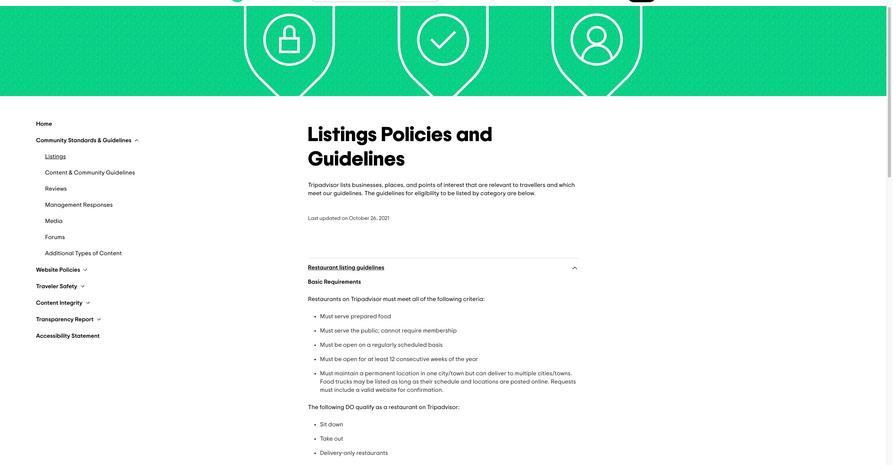 Task type: vqa. For each thing, say whether or not it's contained in the screenshot.
Please
no



Task type: locate. For each thing, give the bounding box(es) containing it.
a down public;
[[367, 342, 371, 348]]

1 vertical spatial the
[[351, 328, 360, 334]]

listings
[[308, 125, 377, 145], [45, 154, 66, 160]]

the inside "tripadvisor lists businesses, places, and points of interest that are relevant to travellers and which meet our guidelines. the guidelines for eligibility to be listed by category are below."
[[365, 191, 375, 197]]

guidelines
[[103, 138, 131, 144], [308, 150, 405, 170], [106, 170, 135, 176]]

additional types of content link
[[45, 250, 290, 257]]

guidelines inside button
[[103, 138, 131, 144]]

content & community guidelines link
[[45, 170, 290, 177]]

0 vertical spatial listings
[[308, 125, 377, 145]]

to up below.
[[513, 182, 519, 188]]

0 vertical spatial policies
[[382, 125, 452, 145]]

as right qualify
[[376, 405, 382, 411]]

listings inside listings policies and guidelines
[[308, 125, 377, 145]]

0 horizontal spatial must
[[320, 388, 333, 394]]

listed
[[456, 191, 471, 197], [375, 379, 390, 385]]

city/town
[[439, 371, 464, 377]]

policies inside button
[[59, 267, 80, 273]]

0 vertical spatial must
[[383, 297, 396, 303]]

out
[[334, 436, 343, 442]]

to up 'posted'
[[508, 371, 514, 377]]

the down must serve prepared food on the bottom left
[[351, 328, 360, 334]]

1 vertical spatial guidelines
[[357, 265, 385, 271]]

are down relevant
[[508, 191, 517, 197]]

at
[[368, 357, 374, 363]]

must inside must maintain a permanent location in one city/town but can deliver to multiple cities/towns. food trucks may be listed as long as their schedule and locations are posted online. requests must include a valid website for confirmation.
[[320, 371, 333, 377]]

1 horizontal spatial listed
[[456, 191, 471, 197]]

0 vertical spatial &
[[98, 138, 102, 144]]

are down deliver on the bottom right
[[500, 379, 509, 385]]

open for on
[[343, 342, 358, 348]]

accessibility statement link
[[36, 333, 299, 340]]

5 must from the top
[[320, 371, 333, 377]]

1 open from the top
[[343, 342, 358, 348]]

relevant
[[489, 182, 512, 188]]

transparency report
[[36, 317, 94, 323]]

listed down permanent
[[375, 379, 390, 385]]

and inside listings policies and guidelines
[[457, 125, 493, 145]]

0 horizontal spatial policies
[[59, 267, 80, 273]]

include
[[334, 388, 355, 394]]

0 vertical spatial listed
[[456, 191, 471, 197]]

1 horizontal spatial following
[[438, 297, 462, 303]]

website
[[376, 388, 397, 394]]

must be open for at least 12 consecutive weeks of the year
[[320, 357, 479, 363]]

lists
[[341, 182, 351, 188]]

3 must from the top
[[320, 342, 333, 348]]

for left eligibility
[[406, 191, 414, 197]]

open
[[343, 342, 358, 348], [343, 357, 358, 363]]

cannot
[[381, 328, 401, 334]]

schedule
[[435, 379, 460, 385]]

2 vertical spatial the
[[456, 357, 465, 363]]

must down "food"
[[320, 388, 333, 394]]

public;
[[361, 328, 380, 334]]

to
[[513, 182, 519, 188], [441, 191, 447, 197], [508, 371, 514, 377]]

content integrity button
[[36, 300, 91, 307]]

0 horizontal spatial listings
[[45, 154, 66, 160]]

must up 'food'
[[383, 297, 396, 303]]

community inside button
[[36, 138, 67, 144]]

0 vertical spatial guidelines
[[376, 191, 405, 197]]

0 vertical spatial meet
[[308, 191, 322, 197]]

media link
[[45, 218, 290, 225]]

0 horizontal spatial the
[[351, 328, 360, 334]]

confirmation.
[[407, 388, 444, 394]]

serve for the
[[335, 328, 350, 334]]

to inside must maintain a permanent location in one city/town but can deliver to multiple cities/towns. food trucks may be listed as long as their schedule and locations are posted online. requests must include a valid website for confirmation.
[[508, 371, 514, 377]]

basis
[[428, 342, 443, 348]]

must for must maintain a permanent location in one city/town but can deliver to multiple cities/towns. food trucks may be listed as long as their schedule and locations are posted online. requests must include a valid website for confirmation.
[[320, 371, 333, 377]]

of right types
[[93, 251, 98, 257]]

serve for prepared
[[335, 314, 350, 320]]

qualify
[[356, 405, 375, 411]]

2 serve from the top
[[335, 328, 350, 334]]

traveler
[[36, 284, 58, 290]]

0 horizontal spatial as
[[376, 405, 382, 411]]

4 must from the top
[[320, 357, 333, 363]]

1 vertical spatial are
[[508, 191, 517, 197]]

serve left prepared
[[335, 314, 350, 320]]

12
[[390, 357, 395, 363]]

1 vertical spatial tripadvisor
[[351, 297, 382, 303]]

2 must from the top
[[320, 328, 333, 334]]

following up sit down
[[320, 405, 344, 411]]

updated
[[320, 216, 341, 221]]

website policies
[[36, 267, 80, 273]]

listings for listings policies and guidelines
[[308, 125, 377, 145]]

sit down
[[320, 422, 343, 428]]

2 vertical spatial for
[[398, 388, 406, 394]]

content for content & community guidelines
[[45, 170, 68, 176]]

are
[[479, 182, 488, 188], [508, 191, 517, 197], [500, 379, 509, 385]]

following
[[438, 297, 462, 303], [320, 405, 344, 411]]

restaurants
[[357, 451, 388, 457]]

2 vertical spatial content
[[36, 300, 58, 306]]

meet left all
[[398, 297, 411, 303]]

content right types
[[99, 251, 122, 257]]

meet left our
[[308, 191, 322, 197]]

2 horizontal spatial the
[[456, 357, 465, 363]]

for down long
[[398, 388, 406, 394]]

1 vertical spatial meet
[[398, 297, 411, 303]]

standards
[[68, 138, 96, 144]]

may
[[354, 379, 365, 385]]

1 serve from the top
[[335, 314, 350, 320]]

0 vertical spatial content
[[45, 170, 68, 176]]

membership
[[423, 328, 457, 334]]

2 open from the top
[[343, 357, 358, 363]]

0 horizontal spatial meet
[[308, 191, 322, 197]]

tripadvisor up prepared
[[351, 297, 382, 303]]

places,
[[385, 182, 405, 188]]

guidelines inside listings policies and guidelines
[[308, 150, 405, 170]]

restaurants
[[308, 297, 341, 303]]

and
[[457, 125, 493, 145], [406, 182, 417, 188], [547, 182, 558, 188], [461, 379, 472, 385]]

content up reviews
[[45, 170, 68, 176]]

0 vertical spatial to
[[513, 182, 519, 188]]

content for content integrity
[[36, 300, 58, 306]]

1 must from the top
[[320, 314, 333, 320]]

tripadvisor image
[[230, 0, 301, 2]]

criteria:
[[463, 297, 485, 303]]

open for for
[[343, 357, 358, 363]]

1 horizontal spatial tripadvisor
[[351, 297, 382, 303]]

of right weeks on the bottom
[[449, 357, 454, 363]]

management responses
[[45, 202, 113, 208]]

following left criteria:
[[438, 297, 462, 303]]

the right all
[[427, 297, 436, 303]]

on
[[342, 216, 348, 221], [343, 297, 350, 303], [359, 342, 366, 348], [419, 405, 426, 411]]

0 horizontal spatial listed
[[375, 379, 390, 385]]

to down interest
[[441, 191, 447, 197]]

1 vertical spatial listed
[[375, 379, 390, 385]]

all
[[413, 297, 419, 303]]

1 horizontal spatial listings
[[308, 125, 377, 145]]

0 vertical spatial the
[[365, 191, 375, 197]]

their
[[421, 379, 433, 385]]

0 vertical spatial open
[[343, 342, 358, 348]]

deliver
[[488, 371, 507, 377]]

food
[[320, 379, 334, 385]]

0 horizontal spatial following
[[320, 405, 344, 411]]

guidelines right "listing"
[[357, 265, 385, 271]]

the
[[365, 191, 375, 197], [308, 405, 319, 411]]

management responses link
[[45, 202, 290, 209]]

0 vertical spatial community
[[36, 138, 67, 144]]

0 horizontal spatial community
[[36, 138, 67, 144]]

None search field
[[310, 0, 441, 2]]

1 vertical spatial listings
[[45, 154, 66, 160]]

1 vertical spatial open
[[343, 357, 358, 363]]

our
[[323, 191, 332, 197]]

community
[[36, 138, 67, 144], [74, 170, 105, 176]]

delivery-only restaurants
[[320, 451, 388, 457]]

as right long
[[413, 379, 419, 385]]

0 vertical spatial the
[[427, 297, 436, 303]]

1 horizontal spatial &
[[98, 138, 102, 144]]

the
[[427, 297, 436, 303], [351, 328, 360, 334], [456, 357, 465, 363]]

must for must serve the public; cannot require membership
[[320, 328, 333, 334]]

must inside must maintain a permanent location in one city/town but can deliver to multiple cities/towns. food trucks may be listed as long as their schedule and locations are posted online. requests must include a valid website for confirmation.
[[320, 388, 333, 394]]

0 vertical spatial following
[[438, 297, 462, 303]]

serve down must serve prepared food on the bottom left
[[335, 328, 350, 334]]

1 vertical spatial the
[[308, 405, 319, 411]]

for
[[406, 191, 414, 197], [359, 357, 367, 363], [398, 388, 406, 394]]

listed down that at the right of page
[[456, 191, 471, 197]]

0 vertical spatial for
[[406, 191, 414, 197]]

& up 'management' at top
[[69, 170, 73, 176]]

of right "points" on the left of page
[[437, 182, 443, 188]]

category
[[481, 191, 506, 197]]

of inside "tripadvisor lists businesses, places, and points of interest that are relevant to travellers and which meet our guidelines. the guidelines for eligibility to be listed by category are below."
[[437, 182, 443, 188]]

content inside button
[[36, 300, 58, 306]]

the left year
[[456, 357, 465, 363]]

on left october
[[342, 216, 348, 221]]

1 horizontal spatial policies
[[382, 125, 452, 145]]

prepared
[[351, 314, 377, 320]]

are inside must maintain a permanent location in one city/town but can deliver to multiple cities/towns. food trucks may be listed as long as their schedule and locations are posted online. requests must include a valid website for confirmation.
[[500, 379, 509, 385]]

& right standards
[[98, 138, 102, 144]]

guidelines for listings policies and guidelines
[[308, 150, 405, 170]]

website
[[36, 267, 58, 273]]

tripadvisor:
[[427, 405, 460, 411]]

2 vertical spatial are
[[500, 379, 509, 385]]

restaurant listing guidelines
[[308, 265, 385, 271]]

be
[[448, 191, 455, 197], [335, 342, 342, 348], [335, 357, 342, 363], [367, 379, 374, 385]]

tripadvisor inside "tripadvisor lists businesses, places, and points of interest that are relevant to travellers and which meet our guidelines. the guidelines for eligibility to be listed by category are below."
[[308, 182, 339, 188]]

1 vertical spatial for
[[359, 357, 367, 363]]

community down home
[[36, 138, 67, 144]]

media
[[45, 218, 63, 224]]

community down community standards & guidelines button
[[74, 170, 105, 176]]

1 vertical spatial policies
[[59, 267, 80, 273]]

community standards & guidelines button
[[36, 137, 140, 144]]

1 vertical spatial community
[[74, 170, 105, 176]]

be inside must maintain a permanent location in one city/town but can deliver to multiple cities/towns. food trucks may be listed as long as their schedule and locations are posted online. requests must include a valid website for confirmation.
[[367, 379, 374, 385]]

one
[[427, 371, 437, 377]]

restaurant
[[308, 265, 338, 271]]

0 vertical spatial tripadvisor
[[308, 182, 339, 188]]

content
[[45, 170, 68, 176], [99, 251, 122, 257], [36, 300, 58, 306]]

for left at
[[359, 357, 367, 363]]

content down 'traveler'
[[36, 300, 58, 306]]

1 horizontal spatial must
[[383, 297, 396, 303]]

policies inside listings policies and guidelines
[[382, 125, 452, 145]]

1 horizontal spatial the
[[365, 191, 375, 197]]

0 vertical spatial serve
[[335, 314, 350, 320]]

1 vertical spatial serve
[[335, 328, 350, 334]]

guidelines inside dropdown button
[[357, 265, 385, 271]]

1 horizontal spatial the
[[427, 297, 436, 303]]

meet
[[308, 191, 322, 197], [398, 297, 411, 303]]

a down may
[[356, 388, 360, 394]]

tripadvisor up our
[[308, 182, 339, 188]]

0 horizontal spatial tripadvisor
[[308, 182, 339, 188]]

are up by
[[479, 182, 488, 188]]

as left long
[[391, 379, 398, 385]]

on down the requirements
[[343, 297, 350, 303]]

guidelines down places,
[[376, 191, 405, 197]]

2 vertical spatial to
[[508, 371, 514, 377]]

1 vertical spatial must
[[320, 388, 333, 394]]

requests
[[551, 379, 576, 385]]

1 vertical spatial &
[[69, 170, 73, 176]]

a up may
[[360, 371, 364, 377]]

website policies button
[[36, 266, 88, 274]]

must for must serve prepared food
[[320, 314, 333, 320]]



Task type: describe. For each thing, give the bounding box(es) containing it.
home link
[[36, 120, 299, 128]]

to for are
[[513, 182, 519, 188]]

1 horizontal spatial as
[[391, 379, 398, 385]]

long
[[399, 379, 411, 385]]

below.
[[518, 191, 536, 197]]

be inside "tripadvisor lists businesses, places, and points of interest that are relevant to travellers and which meet our guidelines. the guidelines for eligibility to be listed by category are below."
[[448, 191, 455, 197]]

responses
[[83, 202, 113, 208]]

reviews
[[45, 186, 67, 192]]

0 horizontal spatial &
[[69, 170, 73, 176]]

guidelines inside "tripadvisor lists businesses, places, and points of interest that are relevant to travellers and which meet our guidelines. the guidelines for eligibility to be listed by category are below."
[[376, 191, 405, 197]]

must for must be open for at least 12 consecutive weeks of the year
[[320, 357, 333, 363]]

safety
[[60, 284, 77, 290]]

listings for listings
[[45, 154, 66, 160]]

must serve prepared food
[[320, 314, 391, 320]]

listed inside must maintain a permanent location in one city/town but can deliver to multiple cities/towns. food trucks may be listed as long as their schedule and locations are posted online. requests must include a valid website for confirmation.
[[375, 379, 390, 385]]

accessibility
[[36, 333, 70, 339]]

cities/towns.
[[538, 371, 572, 377]]

statement
[[72, 333, 100, 339]]

restaurants on tripadvisor must meet all of the following criteria:
[[308, 297, 485, 303]]

trucks
[[336, 379, 352, 385]]

guidelines for content & community guidelines
[[106, 170, 135, 176]]

restaurant listing guidelines button
[[308, 265, 579, 272]]

multiple
[[515, 371, 537, 377]]

management
[[45, 202, 82, 208]]

delivery-
[[320, 451, 344, 457]]

restaurant
[[389, 405, 418, 411]]

in
[[421, 371, 426, 377]]

& inside button
[[98, 138, 102, 144]]

can
[[476, 371, 487, 377]]

take
[[320, 436, 333, 442]]

locations
[[473, 379, 499, 385]]

basic requirements
[[308, 279, 361, 285]]

year
[[466, 357, 479, 363]]

points
[[419, 182, 436, 188]]

location
[[397, 371, 420, 377]]

community standards & guidelines
[[36, 138, 131, 144]]

transparency report button
[[36, 316, 102, 324]]

maintain
[[335, 371, 359, 377]]

meet inside "tripadvisor lists businesses, places, and points of interest that are relevant to travellers and which meet our guidelines. the guidelines for eligibility to be listed by category are below."
[[308, 191, 322, 197]]

businesses,
[[352, 182, 384, 188]]

a down the website
[[384, 405, 388, 411]]

tripadvisor lists businesses, places, and points of interest that are relevant to travellers and which meet our guidelines. the guidelines for eligibility to be listed by category are below.
[[308, 182, 577, 197]]

1 horizontal spatial meet
[[398, 297, 411, 303]]

requirements
[[324, 279, 361, 285]]

0 horizontal spatial the
[[308, 405, 319, 411]]

additional types of content
[[45, 251, 122, 257]]

listings policies and guidelines
[[308, 125, 493, 170]]

last
[[308, 216, 319, 221]]

guidelines for community standards & guidelines
[[103, 138, 131, 144]]

travellers
[[520, 182, 546, 188]]

consecutive
[[396, 357, 430, 363]]

eligibility
[[415, 191, 440, 197]]

traveler safety
[[36, 284, 77, 290]]

must for must be open on a regularly scheduled basis
[[320, 342, 333, 348]]

on down the confirmation.
[[419, 405, 426, 411]]

least
[[375, 357, 389, 363]]

policies for listings
[[382, 125, 452, 145]]

reviews link
[[45, 186, 290, 193]]

of right all
[[421, 297, 426, 303]]

1 vertical spatial following
[[320, 405, 344, 411]]

1 horizontal spatial community
[[74, 170, 105, 176]]

integrity
[[60, 300, 83, 306]]

to for can
[[508, 371, 514, 377]]

take out
[[320, 436, 343, 442]]

that
[[466, 182, 477, 188]]

must be open on a regularly scheduled basis
[[320, 342, 443, 348]]

accessibility statement
[[36, 333, 100, 339]]

valid
[[361, 388, 374, 394]]

but
[[466, 371, 475, 377]]

forums
[[45, 235, 65, 241]]

listed inside "tripadvisor lists businesses, places, and points of interest that are relevant to travellers and which meet our guidelines. the guidelines for eligibility to be listed by category are below."
[[456, 191, 471, 197]]

weeks
[[431, 357, 448, 363]]

guidelines.
[[334, 191, 363, 197]]

regularly
[[372, 342, 397, 348]]

interest
[[444, 182, 465, 188]]

the following do qualify as a restaurant on tripadvisor:
[[308, 405, 460, 411]]

do
[[346, 405, 355, 411]]

policies for website
[[59, 267, 80, 273]]

on down public;
[[359, 342, 366, 348]]

types
[[75, 251, 91, 257]]

1 vertical spatial content
[[99, 251, 122, 257]]

by
[[473, 191, 480, 197]]

and inside must maintain a permanent location in one city/town but can deliver to multiple cities/towns. food trucks may be listed as long as their schedule and locations are posted online. requests must include a valid website for confirmation.
[[461, 379, 472, 385]]

listings link
[[45, 153, 290, 161]]

october
[[349, 216, 370, 221]]

must serve the public; cannot require membership
[[320, 328, 457, 334]]

for inside "tripadvisor lists businesses, places, and points of interest that are relevant to travellers and which meet our guidelines. the guidelines for eligibility to be listed by category are below."
[[406, 191, 414, 197]]

listing
[[339, 265, 356, 271]]

content integrity
[[36, 300, 83, 306]]

2 horizontal spatial as
[[413, 379, 419, 385]]

report
[[75, 317, 94, 323]]

for inside must maintain a permanent location in one city/town but can deliver to multiple cities/towns. food trucks may be listed as long as their schedule and locations are posted online. requests must include a valid website for confirmation.
[[398, 388, 406, 394]]

content & community guidelines
[[45, 170, 135, 176]]

1 vertical spatial to
[[441, 191, 447, 197]]

require
[[402, 328, 422, 334]]

permanent
[[365, 371, 395, 377]]

0 vertical spatial are
[[479, 182, 488, 188]]

down
[[328, 422, 343, 428]]



